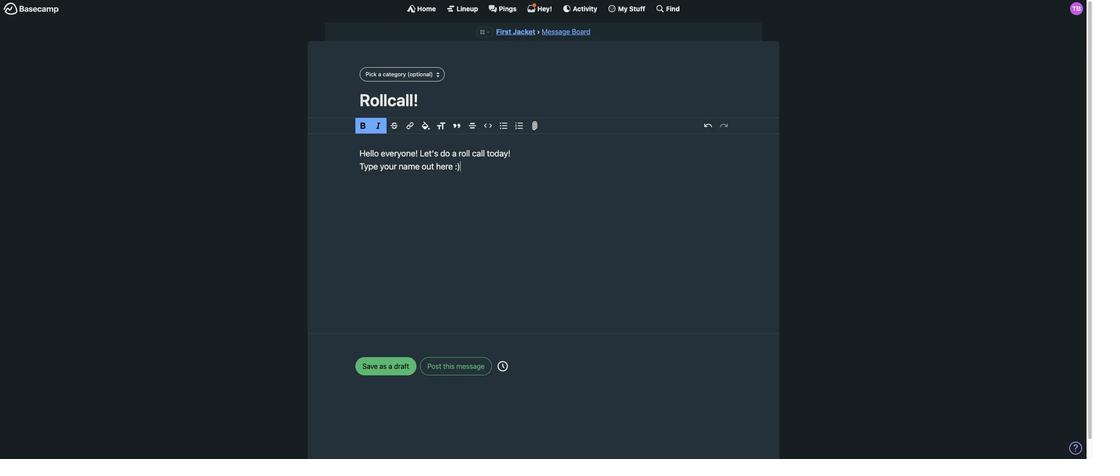 Task type: vqa. For each thing, say whether or not it's contained in the screenshot.
30 at top
no



Task type: describe. For each thing, give the bounding box(es) containing it.
first
[[496, 28, 512, 36]]

message
[[542, 28, 570, 36]]

category
[[383, 71, 406, 78]]

save as a draft button
[[355, 357, 417, 375]]

as
[[380, 362, 387, 370]]

everyone!
[[381, 148, 418, 158]]

hey! button
[[527, 3, 552, 13]]

Type a title… text field
[[360, 90, 728, 110]]

pings button
[[489, 4, 517, 13]]

home
[[417, 5, 436, 12]]

this
[[443, 362, 455, 370]]

:)
[[455, 161, 460, 171]]

out
[[422, 161, 434, 171]]

your
[[380, 161, 397, 171]]

roll
[[459, 148, 470, 158]]

today!
[[487, 148, 511, 158]]

schedule this to post later image
[[498, 361, 508, 372]]

home link
[[407, 4, 436, 13]]

post this message
[[428, 362, 485, 370]]

let's
[[420, 148, 438, 158]]

main element
[[0, 0, 1087, 17]]

activity
[[573, 5, 598, 12]]

hello everyone! let's do a roll call today! type your name out here :)
[[360, 148, 511, 171]]

post
[[428, 362, 442, 370]]

0 vertical spatial a
[[378, 71, 382, 78]]

message board link
[[542, 28, 591, 36]]

my stuff button
[[608, 4, 646, 13]]

do
[[441, 148, 450, 158]]

stuff
[[630, 5, 646, 12]]

find button
[[656, 4, 680, 13]]

call
[[472, 148, 485, 158]]

pick a category (optional) button
[[360, 67, 445, 82]]



Task type: locate. For each thing, give the bounding box(es) containing it.
find
[[667, 5, 680, 12]]

1 vertical spatial a
[[452, 148, 457, 158]]

my
[[618, 5, 628, 12]]

first jacket link
[[496, 28, 536, 36]]

draft
[[394, 362, 409, 370]]

(optional)
[[408, 71, 433, 78]]

1 horizontal spatial a
[[389, 362, 392, 370]]

name
[[399, 161, 420, 171]]

a right 'do'
[[452, 148, 457, 158]]

› message board
[[537, 28, 591, 36]]

here
[[436, 161, 453, 171]]

switch accounts image
[[3, 2, 59, 16]]

pick a category (optional)
[[366, 71, 433, 78]]

post this message button
[[420, 357, 492, 375]]

a right pick
[[378, 71, 382, 78]]

hello
[[360, 148, 379, 158]]

tyler black image
[[1071, 2, 1084, 15]]

activity link
[[563, 4, 598, 13]]

Write away… text field
[[334, 134, 754, 323]]

2 horizontal spatial a
[[452, 148, 457, 158]]

lineup
[[457, 5, 478, 12]]

0 horizontal spatial a
[[378, 71, 382, 78]]

message
[[457, 362, 485, 370]]

a right the 'as' at the bottom of page
[[389, 362, 392, 370]]

lineup link
[[447, 4, 478, 13]]

save as a draft
[[363, 362, 409, 370]]

a
[[378, 71, 382, 78], [452, 148, 457, 158], [389, 362, 392, 370]]

hey!
[[538, 5, 552, 12]]

board
[[572, 28, 591, 36]]

jacket
[[513, 28, 536, 36]]

2 vertical spatial a
[[389, 362, 392, 370]]

›
[[537, 28, 540, 36]]

pick
[[366, 71, 377, 78]]

pings
[[499, 5, 517, 12]]

type
[[360, 161, 378, 171]]

my stuff
[[618, 5, 646, 12]]

first jacket
[[496, 28, 536, 36]]

save
[[363, 362, 378, 370]]

a inside hello everyone! let's do a roll call today! type your name out here :)
[[452, 148, 457, 158]]



